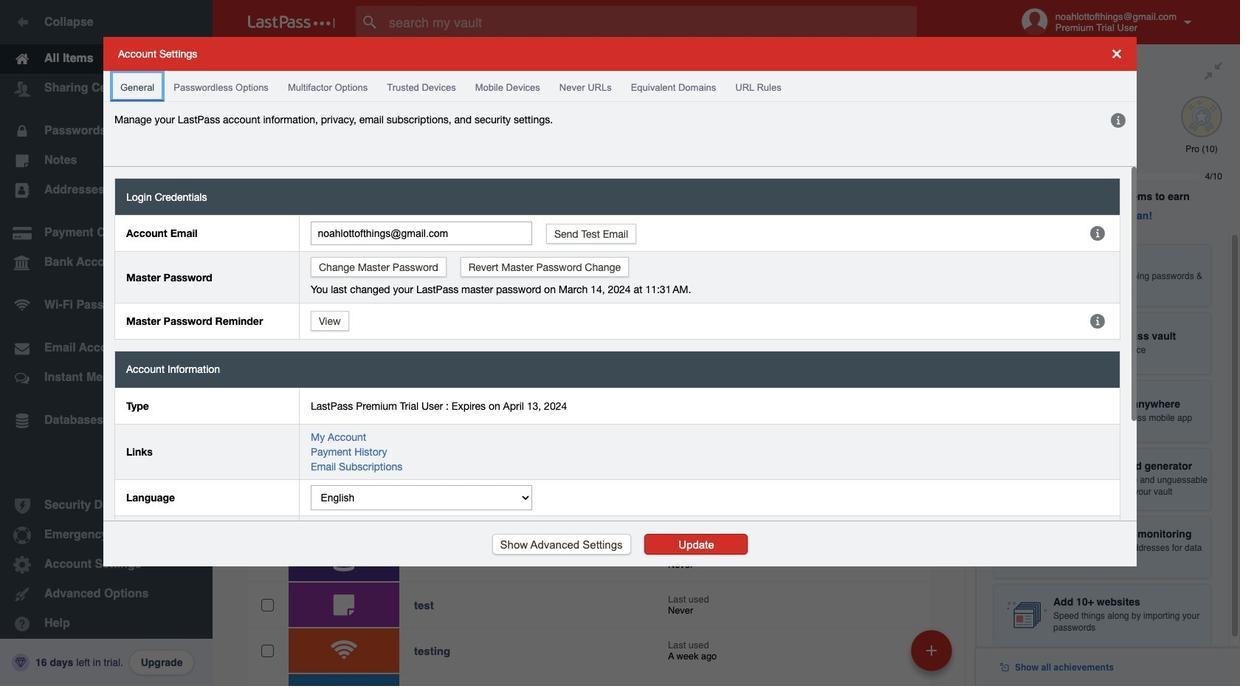 Task type: locate. For each thing, give the bounding box(es) containing it.
new item image
[[927, 645, 937, 656]]

vault options navigation
[[213, 44, 977, 89]]

new item navigation
[[906, 626, 962, 686]]



Task type: vqa. For each thing, say whether or not it's contained in the screenshot.
New item element
no



Task type: describe. For each thing, give the bounding box(es) containing it.
main navigation navigation
[[0, 0, 213, 686]]

Search search field
[[356, 6, 946, 38]]

lastpass image
[[248, 16, 335, 29]]

search my vault text field
[[356, 6, 946, 38]]



